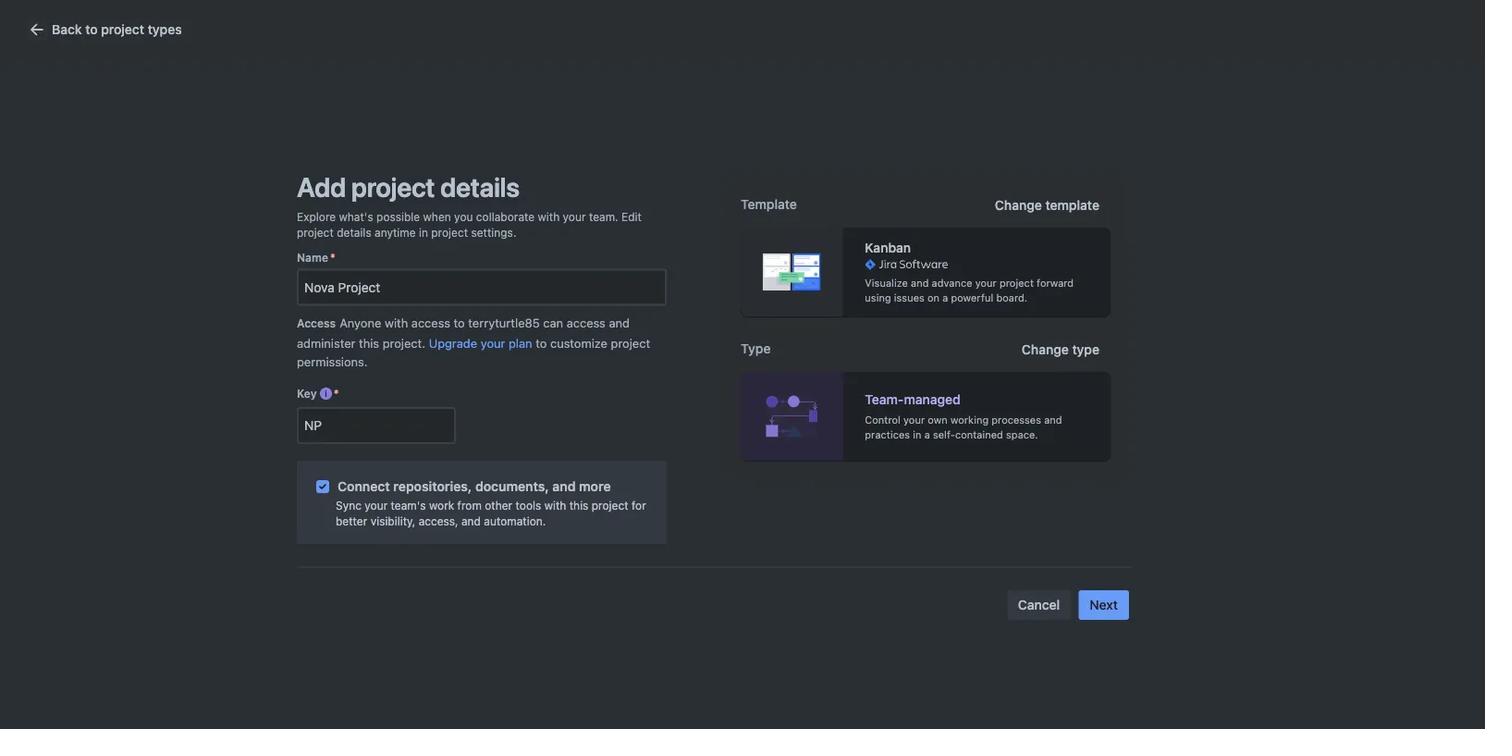 Task type: vqa. For each thing, say whether or not it's contained in the screenshot.
7's KAN-
no



Task type: locate. For each thing, give the bounding box(es) containing it.
key up 'possible'
[[395, 186, 418, 202]]

change left type
[[1022, 342, 1069, 357]]

project down explore at the top left of page
[[297, 226, 334, 239]]

team-
[[565, 225, 603, 240], [865, 392, 904, 407]]

2 horizontal spatial to
[[536, 336, 547, 350]]

in down when
[[419, 226, 428, 239]]

team- down the team.
[[565, 225, 603, 240]]

project inside the visualize and advance your project forward using issues on a powerful board.
[[1000, 277, 1034, 289]]

2 access from the left
[[567, 316, 606, 330]]

2 vertical spatial with
[[545, 499, 567, 512]]

and
[[911, 277, 929, 289], [609, 316, 630, 330], [1045, 414, 1063, 426], [553, 479, 576, 494], [462, 515, 481, 528]]

and up issues
[[911, 277, 929, 289]]

0 vertical spatial key
[[395, 186, 418, 202]]

this down more at bottom
[[570, 499, 589, 512]]

processes
[[992, 414, 1042, 426]]

team-managed control your own working processes and practices in a self-contained space.
[[865, 392, 1063, 440]]

add project details explore what's possible when you collaborate with your team. edit project details anytime in project settings.
[[297, 171, 642, 239]]

1 horizontal spatial managed
[[904, 392, 961, 407]]

team- up control
[[865, 392, 904, 407]]

this inside anyone with access to terryturtle85 can access and administer this project.
[[359, 336, 379, 350]]

to inside button
[[85, 22, 98, 37]]

your inside connect repositories, documents, and more sync your team's work from other tools with this project for better visibility, access, and automation.
[[365, 499, 388, 512]]

when
[[423, 210, 451, 223]]

key button
[[388, 184, 440, 205]]

1 vertical spatial to
[[454, 316, 465, 330]]

1 horizontal spatial a
[[943, 291, 949, 303]]

visualize and advance your project forward using issues on a powerful board.
[[865, 277, 1074, 303]]

board.
[[997, 291, 1028, 303]]

in inside add project details explore what's possible when you collaborate with your team. edit project details anytime in project settings.
[[419, 226, 428, 239]]

details up the 'you'
[[441, 171, 520, 203]]

your inside add project details explore what's possible when you collaborate with your team. edit project details anytime in project settings.
[[563, 210, 586, 223]]

project up 'possible'
[[351, 171, 435, 203]]

1 vertical spatial details
[[337, 226, 372, 239]]

this down anyone
[[359, 336, 379, 350]]

your left own
[[904, 414, 925, 426]]

1 vertical spatial in
[[913, 428, 922, 440]]

1 vertical spatial this
[[570, 499, 589, 512]]

0 vertical spatial change
[[995, 197, 1043, 213]]

project right customize
[[611, 336, 651, 350]]

your up the powerful at the right top
[[976, 277, 997, 289]]

* down permissions.
[[334, 387, 339, 400]]

managed down edit
[[603, 225, 658, 240]]

0 vertical spatial this
[[359, 336, 379, 350]]

project down when
[[431, 226, 468, 239]]

1 horizontal spatial key
[[395, 186, 418, 202]]

plan
[[509, 336, 533, 350]]

project down more at bottom
[[592, 499, 629, 512]]

access,
[[419, 515, 459, 528]]

tools
[[516, 499, 542, 512]]

key
[[395, 186, 418, 202], [297, 387, 317, 400]]

project.
[[383, 336, 426, 350]]

change inside button
[[1022, 342, 1069, 357]]

0 vertical spatial details
[[441, 171, 520, 203]]

details down what's
[[337, 226, 372, 239]]

advance
[[932, 277, 973, 289]]

name
[[297, 251, 328, 264]]

0 horizontal spatial key
[[297, 387, 317, 400]]

a right on
[[943, 291, 949, 303]]

1 vertical spatial managed
[[904, 392, 961, 407]]

1 vertical spatial a
[[925, 428, 931, 440]]

sync
[[336, 499, 362, 512]]

managed
[[603, 225, 658, 240], [904, 392, 961, 407]]

Try a team name, project goal, milestone... field
[[299, 271, 665, 304]]

details
[[441, 171, 520, 203], [337, 226, 372, 239]]

this
[[359, 336, 379, 350], [570, 499, 589, 512]]

and right processes
[[1045, 414, 1063, 426]]

your
[[563, 210, 586, 223], [976, 277, 997, 289], [481, 336, 506, 350], [904, 414, 925, 426], [365, 499, 388, 512]]

0 horizontal spatial this
[[359, 336, 379, 350]]

possible
[[377, 210, 420, 223]]

0 vertical spatial in
[[419, 226, 428, 239]]

key inside button
[[395, 186, 418, 202]]

from
[[458, 499, 482, 512]]

team- inside team-managed control your own working processes and practices in a self-contained space.
[[865, 392, 904, 407]]

2 vertical spatial to
[[536, 336, 547, 350]]

key left learn more icon
[[297, 387, 317, 400]]

1 horizontal spatial to
[[454, 316, 465, 330]]

0 horizontal spatial access
[[412, 316, 451, 330]]

self-
[[933, 428, 956, 440]]

to right plan at the left of page
[[536, 336, 547, 350]]

in
[[419, 226, 428, 239], [913, 428, 922, 440]]

with right tools
[[545, 499, 567, 512]]

1 horizontal spatial in
[[913, 428, 922, 440]]

0 horizontal spatial a
[[925, 428, 931, 440]]

change for change type
[[1022, 342, 1069, 357]]

access
[[297, 317, 336, 330]]

connect repositories, documents, and more sync your team's work from other tools with this project for better visibility, access, and automation.
[[336, 479, 646, 528]]

change
[[995, 197, 1043, 213], [1022, 342, 1069, 357]]

with right collaborate
[[538, 210, 560, 223]]

customize
[[550, 336, 608, 350]]

to
[[85, 22, 98, 37], [454, 316, 465, 330], [536, 336, 547, 350]]

managed inside team-managed control your own working processes and practices in a self-contained space.
[[904, 392, 961, 407]]

0 vertical spatial managed
[[603, 225, 658, 240]]

change type button
[[1011, 335, 1111, 364]]

banner
[[0, 0, 1486, 52]]

and inside team-managed control your own working processes and practices in a self-contained space.
[[1045, 414, 1063, 426]]

a inside team-managed control your own working processes and practices in a self-contained space.
[[925, 428, 931, 440]]

Search field
[[1134, 11, 1319, 40]]

team.
[[589, 210, 619, 223]]

project inside button
[[101, 22, 144, 37]]

settings.
[[471, 226, 517, 239]]

to customize project permissions.
[[297, 336, 651, 369]]

0 horizontal spatial team-
[[565, 225, 603, 240]]

0 horizontal spatial to
[[85, 22, 98, 37]]

name *
[[297, 251, 336, 264]]

change left template
[[995, 197, 1043, 213]]

connect
[[338, 479, 390, 494]]

cancel
[[1018, 597, 1061, 613]]

change template
[[995, 197, 1100, 213]]

1 horizontal spatial team-
[[865, 392, 904, 407]]

to up upgrade
[[454, 316, 465, 330]]

1 horizontal spatial access
[[567, 316, 606, 330]]

and inside the visualize and advance your project forward using issues on a powerful board.
[[911, 277, 929, 289]]

your down connect
[[365, 499, 388, 512]]

administer
[[297, 336, 356, 350]]

with
[[538, 210, 560, 223], [385, 316, 408, 330], [545, 499, 567, 512]]

access
[[412, 316, 451, 330], [567, 316, 606, 330]]

1 horizontal spatial this
[[570, 499, 589, 512]]

other
[[485, 499, 513, 512]]

terryturtle85
[[468, 316, 540, 330]]

*
[[330, 251, 336, 264], [334, 387, 339, 400]]

project left types
[[101, 22, 144, 37]]

1 vertical spatial with
[[385, 316, 408, 330]]

0 vertical spatial *
[[330, 251, 336, 264]]

more
[[579, 479, 611, 494]]

using
[[865, 291, 892, 303]]

automation.
[[484, 515, 546, 528]]

0 vertical spatial a
[[943, 291, 949, 303]]

1 vertical spatial team-
[[865, 392, 904, 407]]

explore
[[297, 210, 336, 223]]

change template button
[[984, 191, 1111, 220]]

kanban
[[865, 240, 911, 256]]

1 vertical spatial change
[[1022, 342, 1069, 357]]

a left self-
[[925, 428, 931, 440]]

access up upgrade
[[412, 316, 451, 330]]

managed up own
[[904, 392, 961, 407]]

and right can
[[609, 316, 630, 330]]

project
[[101, 22, 144, 37], [351, 171, 435, 203], [297, 226, 334, 239], [431, 226, 468, 239], [1000, 277, 1034, 289], [611, 336, 651, 350], [592, 499, 629, 512]]

None field
[[299, 409, 454, 442]]

access up customize
[[567, 316, 606, 330]]

with up project.
[[385, 316, 408, 330]]

team's
[[391, 499, 426, 512]]

* right name at the top of page
[[330, 251, 336, 264]]

change inside button
[[995, 197, 1043, 213]]

jira software image
[[48, 14, 172, 37], [48, 14, 172, 37], [865, 257, 1089, 272], [865, 257, 948, 272]]

templates image
[[26, 19, 48, 41]]

0 vertical spatial with
[[538, 210, 560, 223]]

in left self-
[[913, 428, 922, 440]]

0 vertical spatial team-
[[565, 225, 603, 240]]

project up board.
[[1000, 277, 1034, 289]]

working
[[951, 414, 989, 426]]

contained
[[956, 428, 1004, 440]]

template
[[741, 197, 797, 212]]

0 horizontal spatial in
[[419, 226, 428, 239]]

your left the team.
[[563, 210, 586, 223]]

you
[[454, 210, 473, 223]]

issues
[[895, 291, 925, 303]]

a
[[943, 291, 949, 303], [925, 428, 931, 440]]

0 vertical spatial to
[[85, 22, 98, 37]]

to right 'back'
[[85, 22, 98, 37]]

anyone
[[340, 316, 382, 330]]

project inside to customize project permissions.
[[611, 336, 651, 350]]

0 horizontal spatial managed
[[603, 225, 658, 240]]

managed for business
[[603, 225, 658, 240]]



Task type: describe. For each thing, give the bounding box(es) containing it.
powerful
[[952, 291, 994, 303]]

business
[[662, 225, 715, 240]]

on
[[928, 291, 940, 303]]

team- for team-managed business
[[565, 225, 603, 240]]

repositories,
[[394, 479, 472, 494]]

permissions.
[[297, 355, 368, 369]]

template
[[1046, 197, 1100, 213]]

practices
[[865, 428, 910, 440]]

your inside the visualize and advance your project forward using issues on a powerful board.
[[976, 277, 997, 289]]

visualize
[[865, 277, 908, 289]]

a inside the visualize and advance your project forward using issues on a powerful board.
[[943, 291, 949, 303]]

type
[[741, 341, 771, 356]]

what's
[[339, 210, 374, 223]]

own
[[928, 414, 948, 426]]

your down the terryturtle85 at the top left of the page
[[481, 336, 506, 350]]

with inside connect repositories, documents, and more sync your team's work from other tools with this project for better visibility, access, and automation.
[[545, 499, 567, 512]]

your inside team-managed control your own working processes and practices in a self-contained space.
[[904, 414, 925, 426]]

visibility,
[[371, 515, 416, 528]]

gtms
[[395, 225, 432, 240]]

1 vertical spatial key
[[297, 387, 317, 400]]

managed for control
[[904, 392, 961, 407]]

change type
[[1022, 342, 1100, 357]]

back to project types button
[[15, 15, 193, 44]]

add
[[297, 171, 346, 203]]

team- for team-managed control your own working processes and practices in a self-contained space.
[[865, 392, 904, 407]]

0 horizontal spatial details
[[337, 226, 372, 239]]

forward
[[1037, 277, 1074, 289]]

back to project types
[[52, 22, 182, 37]]

next
[[1090, 597, 1119, 613]]

anytime
[[375, 226, 416, 239]]

cancel button
[[1007, 590, 1072, 620]]

control
[[865, 414, 901, 426]]

upgrade
[[429, 336, 478, 350]]

and left more at bottom
[[553, 479, 576, 494]]

upgrade your plan
[[429, 336, 533, 350]]

next button
[[1079, 590, 1130, 620]]

team-managed business
[[565, 225, 715, 240]]

change for change template
[[995, 197, 1043, 213]]

better
[[336, 515, 368, 528]]

1 vertical spatial *
[[334, 387, 339, 400]]

back
[[52, 22, 82, 37]]

can
[[543, 316, 564, 330]]

primary element
[[11, 0, 1134, 51]]

upgrade your plan link
[[429, 336, 533, 350]]

to inside anyone with access to terryturtle85 can access and administer this project.
[[454, 316, 465, 330]]

and inside anyone with access to terryturtle85 can access and administer this project.
[[609, 316, 630, 330]]

with inside add project details explore what's possible when you collaborate with your team. edit project details anytime in project settings.
[[538, 210, 560, 223]]

with inside anyone with access to terryturtle85 can access and administer this project.
[[385, 316, 408, 330]]

types
[[148, 22, 182, 37]]

project inside connect repositories, documents, and more sync your team's work from other tools with this project for better visibility, access, and automation.
[[592, 499, 629, 512]]

to inside to customize project permissions.
[[536, 336, 547, 350]]

for
[[632, 499, 646, 512]]

documents,
[[476, 479, 549, 494]]

edit
[[622, 210, 642, 223]]

anyone with access to terryturtle85 can access and administer this project.
[[297, 316, 630, 350]]

collaborate
[[476, 210, 535, 223]]

learn more image
[[319, 386, 334, 401]]

work
[[429, 499, 454, 512]]

type
[[1073, 342, 1100, 357]]

space.
[[1007, 428, 1039, 440]]

1 horizontal spatial details
[[441, 171, 520, 203]]

this inside connect repositories, documents, and more sync your team's work from other tools with this project for better visibility, access, and automation.
[[570, 499, 589, 512]]

1 access from the left
[[412, 316, 451, 330]]

and down from
[[462, 515, 481, 528]]

in inside team-managed control your own working processes and practices in a self-contained space.
[[913, 428, 922, 440]]



